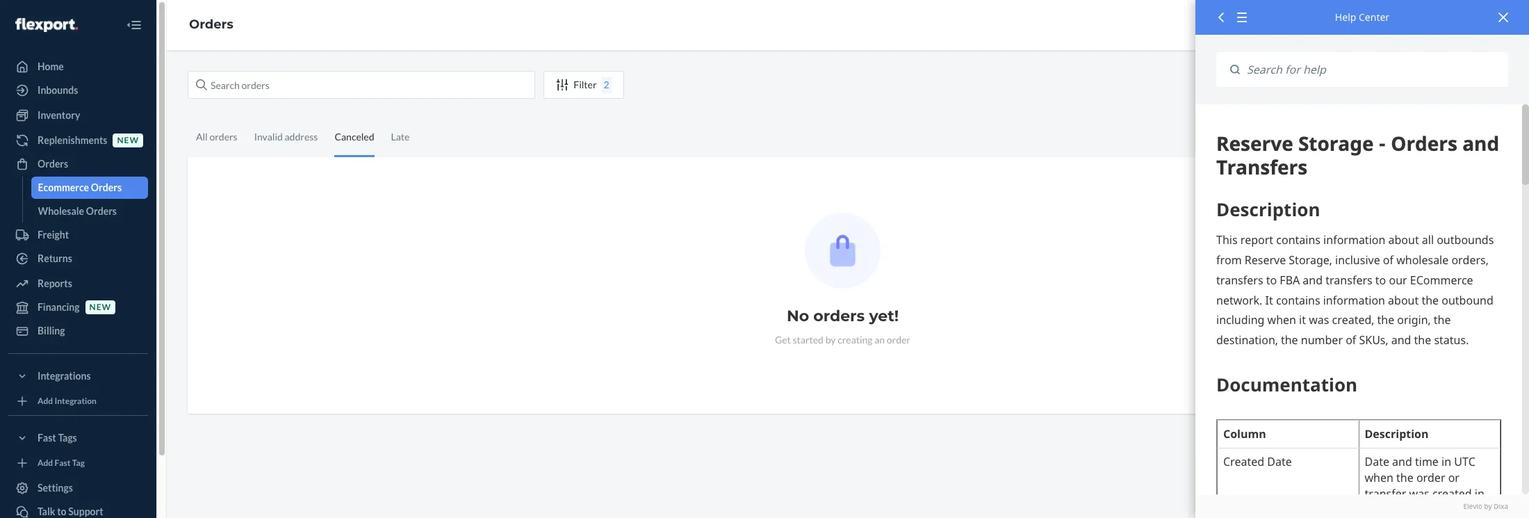 Task type: locate. For each thing, give the bounding box(es) containing it.
add left integration
[[38, 396, 53, 406]]

freight link
[[8, 224, 148, 246]]

0 vertical spatial orders
[[210, 131, 238, 143]]

add
[[38, 396, 53, 406], [38, 458, 53, 468]]

1 vertical spatial add
[[38, 458, 53, 468]]

create order
[[1428, 79, 1487, 90]]

financing
[[38, 301, 80, 313]]

an
[[875, 334, 885, 346]]

0 vertical spatial by
[[826, 334, 836, 346]]

canceled
[[335, 131, 374, 143]]

0 horizontal spatial orders
[[210, 131, 238, 143]]

1 horizontal spatial orders link
[[189, 17, 234, 32]]

add for add fast tag
[[38, 458, 53, 468]]

orders right all
[[210, 131, 238, 143]]

orders
[[189, 17, 234, 32], [1366, 79, 1396, 90], [38, 158, 68, 170], [91, 181, 122, 193], [86, 205, 117, 217]]

orders for all
[[210, 131, 238, 143]]

0 vertical spatial orders link
[[189, 17, 234, 32]]

new for financing
[[89, 302, 111, 312]]

0 vertical spatial add
[[38, 396, 53, 406]]

filter
[[574, 79, 597, 90]]

orders for ecommerce orders
[[91, 181, 122, 193]]

fast inside fast tags dropdown button
[[38, 432, 56, 444]]

freight
[[38, 229, 69, 241]]

reports link
[[8, 273, 148, 295]]

1 horizontal spatial by
[[1485, 501, 1493, 511]]

0 vertical spatial fast
[[38, 432, 56, 444]]

invalid
[[254, 131, 283, 143]]

integration
[[55, 396, 97, 406]]

add for add integration
[[38, 396, 53, 406]]

2
[[604, 79, 610, 90]]

inventory link
[[8, 104, 148, 127]]

orders link up ecommerce orders
[[8, 153, 148, 175]]

search image
[[196, 79, 207, 90]]

import orders button
[[1322, 71, 1408, 99]]

1 horizontal spatial new
[[117, 135, 139, 146]]

1 vertical spatial fast
[[55, 458, 71, 468]]

settings
[[38, 482, 73, 494]]

all
[[196, 131, 208, 143]]

orders inside button
[[1366, 79, 1396, 90]]

ecommerce
[[38, 181, 89, 193]]

new down reports link
[[89, 302, 111, 312]]

add fast tag link
[[8, 455, 148, 471]]

orders up get started by creating an order on the bottom right of the page
[[814, 307, 865, 325]]

billing
[[38, 325, 65, 337]]

help
[[1336, 10, 1357, 24]]

0 vertical spatial new
[[117, 135, 139, 146]]

create order link
[[1417, 71, 1498, 99]]

fast left tags
[[38, 432, 56, 444]]

orders right import
[[1366, 79, 1396, 90]]

empty list image
[[805, 213, 881, 289]]

fast
[[38, 432, 56, 444], [55, 458, 71, 468]]

to
[[57, 506, 66, 517]]

1 vertical spatial orders
[[814, 307, 865, 325]]

2 add from the top
[[38, 458, 53, 468]]

create
[[1428, 79, 1458, 90]]

yet!
[[869, 307, 899, 325]]

new right replenishments
[[117, 135, 139, 146]]

Search orders text field
[[188, 71, 535, 99]]

by
[[826, 334, 836, 346], [1485, 501, 1493, 511]]

0 horizontal spatial orders link
[[8, 153, 148, 175]]

1 vertical spatial orders link
[[8, 153, 148, 175]]

orders link up search 'image'
[[189, 17, 234, 32]]

orders for no
[[814, 307, 865, 325]]

fast left tag
[[55, 458, 71, 468]]

help center
[[1336, 10, 1390, 24]]

flexport logo image
[[15, 18, 78, 32]]

add fast tag
[[38, 458, 85, 468]]

orders
[[210, 131, 238, 143], [814, 307, 865, 325]]

filter 2
[[574, 79, 610, 90]]

inventory
[[38, 109, 80, 121]]

orders link
[[189, 17, 234, 32], [8, 153, 148, 175]]

0 horizontal spatial new
[[89, 302, 111, 312]]

add up "settings" at the left bottom of page
[[38, 458, 53, 468]]

1 vertical spatial by
[[1485, 501, 1493, 511]]

order
[[887, 334, 911, 346]]

1 vertical spatial new
[[89, 302, 111, 312]]

new
[[117, 135, 139, 146], [89, 302, 111, 312]]

elevio
[[1464, 501, 1483, 511]]

by right started
[[826, 334, 836, 346]]

Search search field
[[1240, 52, 1509, 87]]

by left dixa
[[1485, 501, 1493, 511]]

1 horizontal spatial orders
[[814, 307, 865, 325]]

orders down ecommerce orders link at the top
[[86, 205, 117, 217]]

settings link
[[8, 477, 148, 499]]

orders for import orders
[[1366, 79, 1396, 90]]

1 add from the top
[[38, 396, 53, 406]]

inbounds
[[38, 84, 78, 96]]

elevio by dixa link
[[1217, 501, 1509, 511]]

orders up wholesale orders link
[[91, 181, 122, 193]]

integrations button
[[8, 365, 148, 387]]

new for replenishments
[[117, 135, 139, 146]]



Task type: describe. For each thing, give the bounding box(es) containing it.
inbounds link
[[8, 79, 148, 102]]

home link
[[8, 56, 148, 78]]

fast tags
[[38, 432, 77, 444]]

talk to support button
[[8, 501, 148, 518]]

ecommerce orders link
[[31, 177, 148, 199]]

add integration link
[[8, 393, 148, 410]]

elevio by dixa
[[1464, 501, 1509, 511]]

fast inside add fast tag link
[[55, 458, 71, 468]]

invalid address
[[254, 131, 318, 143]]

no
[[787, 307, 809, 325]]

integrations
[[38, 370, 91, 382]]

started
[[793, 334, 824, 346]]

reports
[[38, 277, 72, 289]]

close navigation image
[[126, 17, 143, 33]]

fast tags button
[[8, 427, 148, 449]]

creating
[[838, 334, 873, 346]]

wholesale orders link
[[31, 200, 148, 223]]

late
[[391, 131, 410, 143]]

orders up the ecommerce
[[38, 158, 68, 170]]

orders up search 'image'
[[189, 17, 234, 32]]

returns
[[38, 252, 72, 264]]

tags
[[58, 432, 77, 444]]

all orders
[[196, 131, 238, 143]]

no orders yet!
[[787, 307, 899, 325]]

returns link
[[8, 248, 148, 270]]

dixa
[[1494, 501, 1509, 511]]

0 horizontal spatial by
[[826, 334, 836, 346]]

get started by creating an order
[[775, 334, 911, 346]]

talk
[[38, 506, 55, 517]]

wholesale
[[38, 205, 84, 217]]

ecommerce orders
[[38, 181, 122, 193]]

orders for wholesale orders
[[86, 205, 117, 217]]

billing link
[[8, 320, 148, 342]]

add integration
[[38, 396, 97, 406]]

wholesale orders
[[38, 205, 117, 217]]

center
[[1359, 10, 1390, 24]]

talk to support
[[38, 506, 103, 517]]

tag
[[72, 458, 85, 468]]

import orders
[[1334, 79, 1396, 90]]

get
[[775, 334, 791, 346]]

address
[[285, 131, 318, 143]]

import
[[1334, 79, 1364, 90]]

support
[[68, 506, 103, 517]]

home
[[38, 60, 64, 72]]

order
[[1460, 79, 1487, 90]]

replenishments
[[38, 134, 107, 146]]



Task type: vqa. For each thing, say whether or not it's contained in the screenshot.
Orders link
yes



